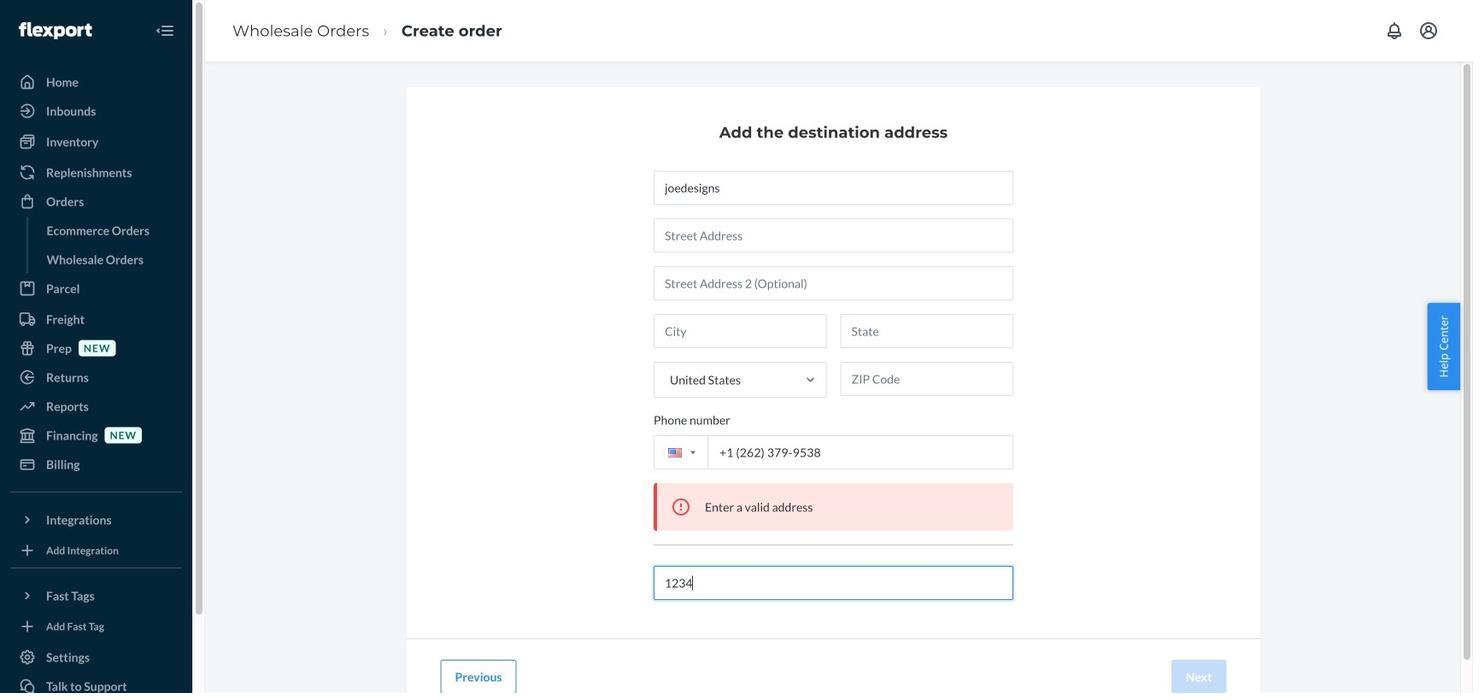 Task type: describe. For each thing, give the bounding box(es) containing it.
1 (702) 123-4567 telephone field
[[654, 436, 1014, 470]]

State text field
[[841, 315, 1014, 349]]

Street Address text field
[[654, 219, 1014, 253]]

City text field
[[654, 315, 827, 349]]

flexport logo image
[[19, 22, 92, 39]]

Street Address 2 (Optional) text field
[[654, 267, 1014, 301]]

united states: + 1 image
[[691, 452, 696, 455]]

Company name text field
[[654, 171, 1014, 205]]

open account menu image
[[1419, 21, 1439, 41]]

PO # (Optional) text field
[[654, 567, 1014, 601]]



Task type: vqa. For each thing, say whether or not it's contained in the screenshot.
Open account menu Icon
yes



Task type: locate. For each thing, give the bounding box(es) containing it.
ZIP Code text field
[[841, 362, 1014, 397]]

breadcrumbs navigation
[[219, 6, 516, 56]]

open notifications image
[[1385, 21, 1405, 41]]

close navigation image
[[155, 21, 175, 41]]



